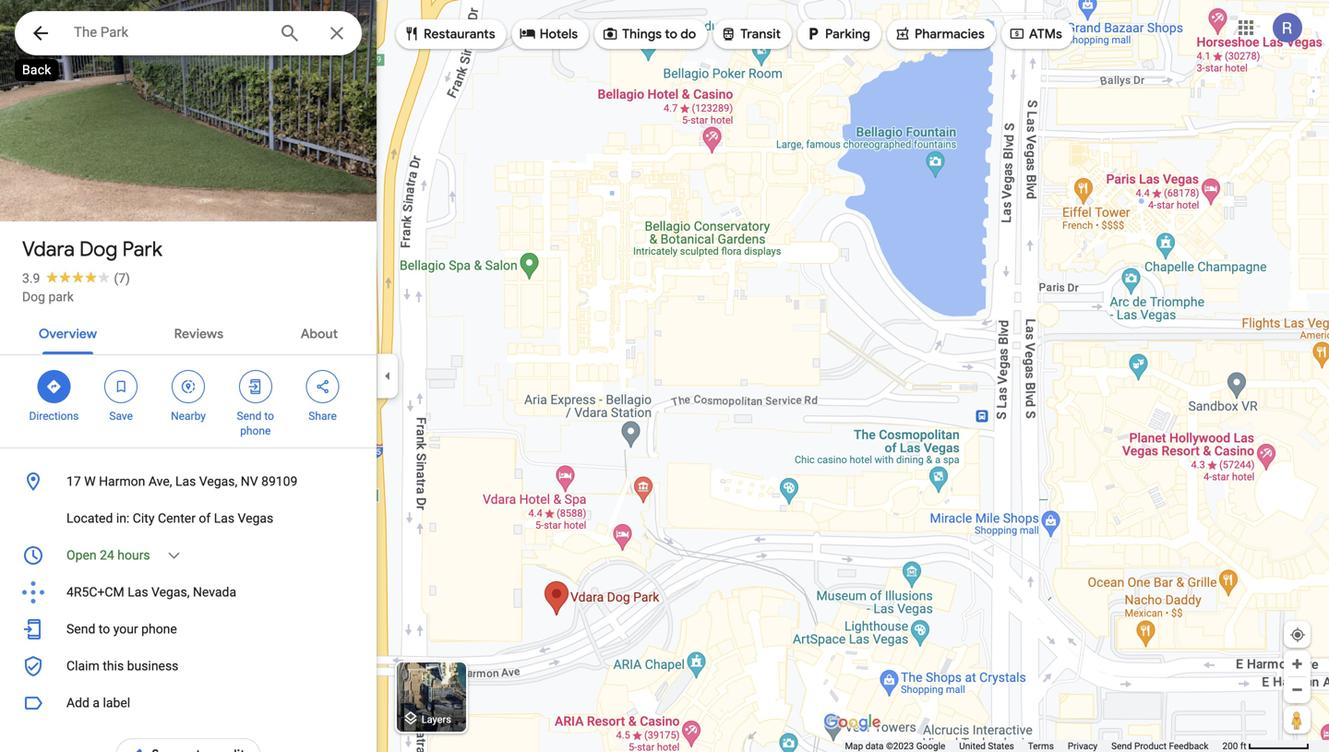 Task type: vqa. For each thing, say whether or not it's contained in the screenshot.
200
yes



Task type: describe. For each thing, give the bounding box(es) containing it.
 parking
[[805, 24, 870, 44]]

restaurants
[[424, 26, 495, 42]]

google account: ruby anderson  
(rubyanndersson@gmail.com) image
[[1273, 13, 1302, 43]]

The Park field
[[15, 11, 362, 55]]

vdara dog park main content
[[0, 0, 377, 752]]

200
[[1222, 741, 1238, 752]]


[[519, 24, 536, 44]]

 restaurants
[[403, 24, 495, 44]]


[[30, 20, 52, 47]]

tab list inside google maps element
[[0, 310, 377, 354]]

to for send to phone
[[264, 410, 274, 423]]

data
[[865, 741, 884, 752]]

9 photos
[[47, 183, 105, 200]]

feedback
[[1169, 741, 1209, 752]]

claim this business link
[[0, 648, 377, 685]]

add a label button
[[0, 685, 377, 722]]

parking
[[825, 26, 870, 42]]

 atms
[[1009, 24, 1062, 44]]

states
[[988, 741, 1014, 752]]

ft
[[1240, 741, 1246, 752]]

0 horizontal spatial vegas,
[[151, 585, 190, 600]]

send for send to phone
[[237, 410, 262, 423]]

product
[[1134, 741, 1167, 752]]

9
[[47, 183, 55, 200]]

to for send to your phone
[[99, 622, 110, 637]]

business
[[127, 659, 178, 674]]


[[894, 24, 911, 44]]

 search field
[[15, 11, 362, 59]]

do
[[680, 26, 696, 42]]

open 24 hours
[[66, 548, 150, 563]]

nv
[[241, 474, 258, 489]]


[[46, 377, 62, 397]]

directions
[[29, 410, 79, 423]]

dog park
[[22, 289, 74, 305]]

hotels
[[540, 26, 578, 42]]

this
[[103, 659, 124, 674]]

park
[[122, 236, 162, 262]]

©2023
[[886, 741, 914, 752]]

add a label
[[66, 695, 130, 711]]

open 24 hours button
[[0, 537, 377, 574]]

map data ©2023 google
[[845, 741, 945, 752]]


[[1009, 24, 1025, 44]]

overview
[[39, 326, 97, 342]]

 transit
[[720, 24, 781, 44]]

united
[[959, 741, 986, 752]]

89109
[[261, 474, 298, 489]]

located in: city center of las vegas
[[66, 511, 273, 526]]

things
[[622, 26, 662, 42]]


[[403, 24, 420, 44]]

privacy button
[[1068, 740, 1098, 752]]


[[113, 377, 129, 397]]

atms
[[1029, 26, 1062, 42]]

phone inside send to phone
[[240, 425, 271, 437]]

(7)
[[114, 271, 130, 286]]

send to your phone button
[[0, 611, 377, 648]]

google maps element
[[0, 0, 1329, 752]]

zoom in image
[[1290, 657, 1304, 671]]


[[720, 24, 737, 44]]

vdara
[[22, 236, 75, 262]]

vegas
[[238, 511, 273, 526]]

united states button
[[959, 740, 1014, 752]]

7 reviews element
[[114, 271, 130, 286]]

share
[[309, 410, 337, 423]]

 button
[[15, 11, 66, 59]]

send for send product feedback
[[1111, 741, 1132, 752]]

to inside  things to do
[[665, 26, 677, 42]]

located in: city center of las vegas button
[[0, 500, 377, 537]]

terms button
[[1028, 740, 1054, 752]]

24
[[100, 548, 114, 563]]

footer inside google maps element
[[845, 740, 1222, 752]]


[[602, 24, 619, 44]]

layers
[[422, 714, 451, 725]]

of
[[199, 511, 211, 526]]

show your location image
[[1289, 627, 1306, 643]]

nearby
[[171, 410, 206, 423]]

none field inside the park field
[[74, 21, 264, 43]]

nevada
[[193, 585, 236, 600]]



Task type: locate. For each thing, give the bounding box(es) containing it.
4r5c+cm las vegas, nevada
[[66, 585, 236, 600]]


[[247, 377, 264, 397]]

1 horizontal spatial las
[[175, 474, 196, 489]]

0 vertical spatial las
[[175, 474, 196, 489]]

to left do
[[665, 26, 677, 42]]

to left share
[[264, 410, 274, 423]]

ave,
[[148, 474, 172, 489]]

footer
[[845, 740, 1222, 752]]

claim this business
[[66, 659, 178, 674]]

center
[[158, 511, 196, 526]]

1 horizontal spatial vegas,
[[199, 474, 237, 489]]

None field
[[74, 21, 264, 43]]

reviews
[[174, 326, 223, 342]]

map
[[845, 741, 863, 752]]

9 photos button
[[14, 175, 112, 208]]

tab list
[[0, 310, 377, 354]]

google
[[916, 741, 945, 752]]

label
[[103, 695, 130, 711]]

0 vertical spatial to
[[665, 26, 677, 42]]

0 vertical spatial send
[[237, 410, 262, 423]]


[[805, 24, 822, 44]]

send for send to your phone
[[66, 622, 95, 637]]

1 vertical spatial dog
[[22, 289, 45, 305]]

17
[[66, 474, 81, 489]]

17 w harmon ave, las vegas, nv 89109 button
[[0, 463, 377, 500]]

2 vertical spatial send
[[1111, 741, 1132, 752]]

0 horizontal spatial dog
[[22, 289, 45, 305]]

0 vertical spatial phone
[[240, 425, 271, 437]]

collapse side panel image
[[377, 366, 398, 386]]

dog park button
[[22, 288, 74, 306]]

footer containing map data ©2023 google
[[845, 740, 1222, 752]]

open
[[66, 548, 97, 563]]

 pharmacies
[[894, 24, 985, 44]]

overview button
[[24, 310, 112, 354]]

w
[[84, 474, 96, 489]]

2 horizontal spatial to
[[665, 26, 677, 42]]

hours image
[[22, 545, 44, 567]]

send up claim
[[66, 622, 95, 637]]

1 horizontal spatial dog
[[79, 236, 118, 262]]

dog down '3.9'
[[22, 289, 45, 305]]

dog up the 3.9 stars image
[[79, 236, 118, 262]]

claim
[[66, 659, 99, 674]]

0 horizontal spatial to
[[99, 622, 110, 637]]

united states
[[959, 741, 1014, 752]]

about
[[301, 326, 338, 342]]

actions for vdara dog park region
[[0, 355, 377, 448]]

in:
[[116, 511, 130, 526]]

200 ft button
[[1222, 741, 1310, 752]]

park
[[48, 289, 74, 305]]

2 horizontal spatial send
[[1111, 741, 1132, 752]]

send left product
[[1111, 741, 1132, 752]]

hours
[[117, 548, 150, 563]]

0 vertical spatial dog
[[79, 236, 118, 262]]

2 horizontal spatial las
[[214, 511, 235, 526]]

dog
[[79, 236, 118, 262], [22, 289, 45, 305]]

las right 'ave,'
[[175, 474, 196, 489]]

privacy
[[1068, 741, 1098, 752]]

0 horizontal spatial phone
[[141, 622, 177, 637]]

send to phone
[[237, 410, 274, 437]]

phone inside button
[[141, 622, 177, 637]]

about button
[[286, 310, 353, 354]]

send inside button
[[1111, 741, 1132, 752]]

phone
[[240, 425, 271, 437], [141, 622, 177, 637]]

a
[[93, 695, 100, 711]]

1 vertical spatial to
[[264, 410, 274, 423]]

2 vertical spatial las
[[128, 585, 148, 600]]

 things to do
[[602, 24, 696, 44]]

save
[[109, 410, 133, 423]]

las inside the 4r5c+cm las vegas, nevada button
[[128, 585, 148, 600]]

terms
[[1028, 741, 1054, 752]]

to inside button
[[99, 622, 110, 637]]

information for vdara dog park region
[[0, 463, 377, 685]]

add
[[66, 695, 89, 711]]

1 vertical spatial las
[[214, 511, 235, 526]]

to left your
[[99, 622, 110, 637]]


[[314, 377, 331, 397]]

send product feedback
[[1111, 741, 1209, 752]]

las down hours
[[128, 585, 148, 600]]

2 vertical spatial to
[[99, 622, 110, 637]]

photo of vdara dog park image
[[0, 0, 377, 362]]

phone right your
[[141, 622, 177, 637]]

send to your phone
[[66, 622, 177, 637]]

3.9
[[22, 271, 40, 286]]

1 vertical spatial vegas,
[[151, 585, 190, 600]]

1 horizontal spatial to
[[264, 410, 274, 423]]

show open hours for the week image
[[166, 547, 182, 564]]

las right of
[[214, 511, 235, 526]]

las inside 17 w harmon ave, las vegas, nv 89109 button
[[175, 474, 196, 489]]

phone down ""
[[240, 425, 271, 437]]

vegas, left nv
[[199, 474, 237, 489]]

1 vertical spatial send
[[66, 622, 95, 637]]

send inside send to phone
[[237, 410, 262, 423]]

0 horizontal spatial las
[[128, 585, 148, 600]]

4r5c+cm las vegas, nevada button
[[0, 574, 377, 611]]

0 vertical spatial vegas,
[[199, 474, 237, 489]]

to inside send to phone
[[264, 410, 274, 423]]

tab list containing overview
[[0, 310, 377, 354]]

located
[[66, 511, 113, 526]]

las inside located in: city center of las vegas button
[[214, 511, 235, 526]]

zoom out image
[[1290, 683, 1304, 697]]

200 ft
[[1222, 741, 1246, 752]]

1 horizontal spatial send
[[237, 410, 262, 423]]

dog inside button
[[22, 289, 45, 305]]

1 horizontal spatial phone
[[240, 425, 271, 437]]

las
[[175, 474, 196, 489], [214, 511, 235, 526], [128, 585, 148, 600]]

 hotels
[[519, 24, 578, 44]]

1 vertical spatial phone
[[141, 622, 177, 637]]

send
[[237, 410, 262, 423], [66, 622, 95, 637], [1111, 741, 1132, 752]]

your
[[113, 622, 138, 637]]

city
[[133, 511, 155, 526]]

show street view coverage image
[[1284, 706, 1311, 734]]

send inside button
[[66, 622, 95, 637]]

pharmacies
[[915, 26, 985, 42]]


[[180, 377, 197, 397]]

reviews button
[[159, 310, 238, 354]]

transit
[[740, 26, 781, 42]]

17 w harmon ave, las vegas, nv 89109
[[66, 474, 298, 489]]

vegas,
[[199, 474, 237, 489], [151, 585, 190, 600]]

send down ""
[[237, 410, 262, 423]]

3.9 stars image
[[40, 271, 114, 283]]

send product feedback button
[[1111, 740, 1209, 752]]

vegas, down show open hours for the week icon at the bottom left of page
[[151, 585, 190, 600]]

vdara dog park
[[22, 236, 162, 262]]

0 horizontal spatial send
[[66, 622, 95, 637]]

harmon
[[99, 474, 145, 489]]



